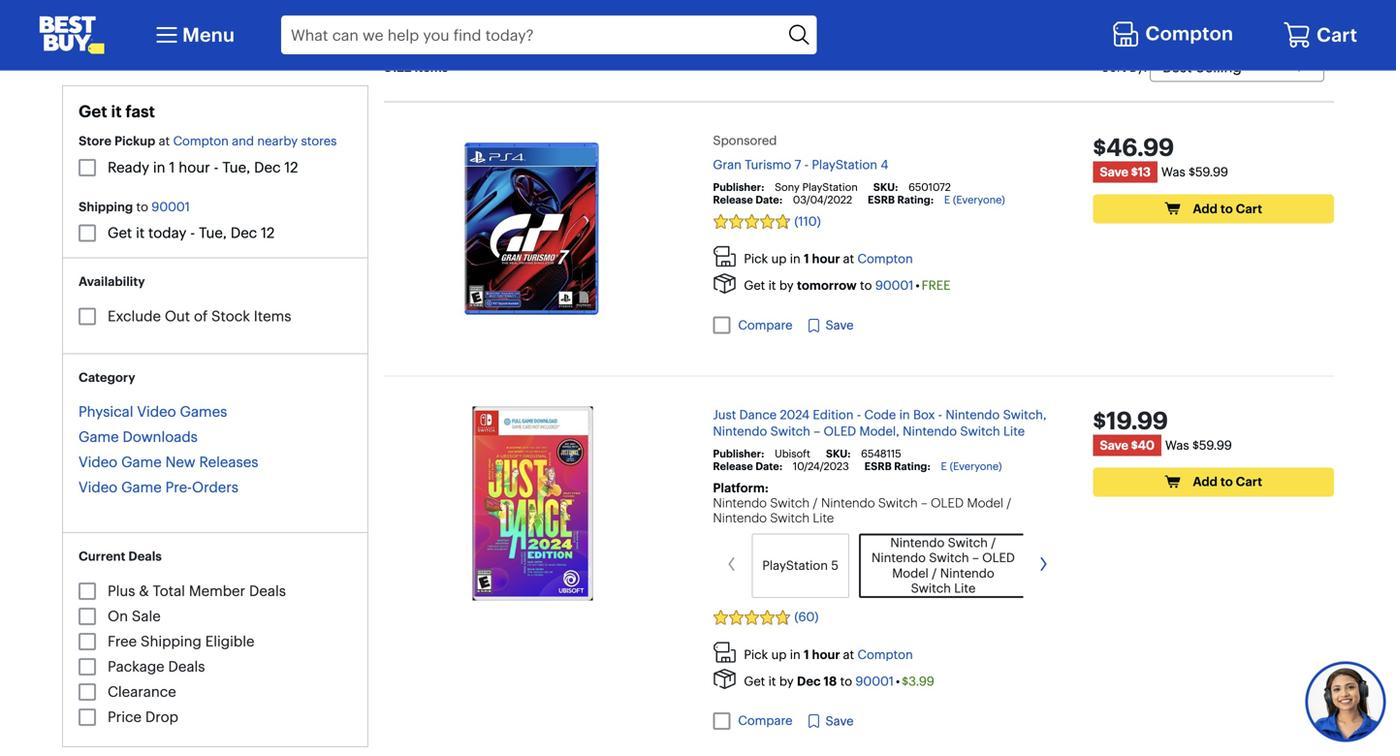 Task type: vqa. For each thing, say whether or not it's contained in the screenshot.
Mobile Phone Number info image
no



Task type: describe. For each thing, give the bounding box(es) containing it.
0 vertical spatial game
[[79, 428, 119, 446]]

orders
[[192, 479, 239, 496]]

get it today - tue, dec 12
[[108, 224, 275, 242]]

0 vertical spatial hour
[[179, 158, 210, 176]]

just dance 2024 edition - code in box - nintendo switch, nintendo switch – oled model, nintendo switch lite - front_zoom image
[[473, 407, 593, 601]]

up for tomorrow
[[771, 251, 787, 267]]

tomorrow
[[797, 278, 857, 293]]

platform
[[713, 480, 765, 496]]

pick up in 1 hour at compton for dec
[[744, 647, 913, 663]]

get for get it fast
[[79, 101, 107, 122]]

save $40
[[1100, 438, 1155, 453]]

(110)
[[795, 214, 821, 229]]

shipping to 90001
[[79, 199, 190, 214]]

2 vertical spatial video
[[79, 479, 118, 496]]

compton and nearby stores button
[[173, 133, 337, 149]]

in inside the 'just dance 2024 edition - code in box - nintendo switch, nintendo switch – oled model, nintendo switch lite'
[[899, 407, 910, 423]]

save button for compare option
[[806, 712, 854, 731]]

in down (60) on the bottom of the page
[[790, 647, 801, 663]]

nearby
[[257, 133, 298, 149]]

publisher: for sony playstation
[[713, 180, 764, 194]]

Exclude Out of Stock Items checkbox
[[79, 307, 96, 325]]

cart for $46.99
[[1236, 201, 1263, 217]]

release date: for ubisoft
[[713, 460, 783, 473]]

2 vertical spatial 90001
[[856, 674, 894, 689]]

2 vertical spatial game
[[121, 479, 162, 496]]

0 vertical spatial 1
[[169, 158, 175, 176]]

nintendo switch / nintendo switch – oled model / nintendo switch lite button
[[861, 535, 1026, 596]]

release date: for sony playstation
[[713, 193, 783, 207]]

sponsored
[[713, 133, 777, 149]]

code
[[864, 407, 896, 423]]

6548115
[[861, 447, 902, 461]]

was $59.99 for $46.99
[[1162, 165, 1228, 180]]

sponsored gran turismo 7 - playstation 4
[[713, 133, 889, 172]]

- right box
[[938, 407, 943, 423]]

1 horizontal spatial shipping
[[141, 633, 202, 651]]

1 vertical spatial game
[[121, 453, 162, 471]]

rating for 6548115
[[894, 460, 927, 473]]

esrb for 6548115
[[865, 460, 892, 473]]

(110) link
[[713, 214, 1062, 230]]

sku: for 6501072
[[874, 180, 898, 194]]

get it by tomorrow to 90001 • free
[[744, 278, 951, 293]]

4
[[881, 157, 889, 172]]

$ 59.99
[[735, 5, 781, 23]]

model inside the "platform : nintendo switch / nintendo switch – oled model / nintendo switch lite"
[[967, 495, 1004, 511]]

sku: for 6548115
[[826, 447, 851, 461]]

- for just
[[857, 407, 861, 423]]

switch,
[[1003, 407, 1047, 423]]

cart for $19.99
[[1236, 474, 1263, 490]]

sale
[[132, 607, 161, 625]]

Get it today - Tue, Dec 12 checkbox
[[79, 224, 96, 242]]

it for get it by tomorrow to 90001 • free
[[769, 278, 776, 293]]

Package Deals checkbox
[[79, 658, 96, 676]]

get for get it today - tue, dec 12
[[108, 224, 132, 242]]

of
[[194, 307, 208, 325]]

compton down the (110) link
[[858, 251, 913, 267]]

clearance link
[[108, 683, 176, 701]]

hour for get it by dec 18 to 90001 • $3.99
[[812, 647, 840, 663]]

Clearance checkbox
[[79, 684, 96, 701]]

package deals
[[108, 658, 205, 676]]

&
[[139, 582, 149, 600]]

e (everyone) link for 6548115
[[941, 460, 1002, 473]]

2024
[[780, 407, 810, 423]]

Compare checkbox
[[713, 713, 731, 730]]

ready in 1 hour - tue, dec 12
[[108, 158, 298, 176]]

1 vertical spatial •
[[896, 674, 900, 689]]

e for 6501072
[[944, 193, 950, 207]]

sort
[[1102, 60, 1126, 75]]

1 vertical spatial video
[[79, 453, 118, 471]]

exclude out of stock items
[[108, 307, 291, 325]]

0 vertical spatial 90001
[[152, 199, 190, 214]]

exclude
[[108, 307, 161, 325]]

just
[[713, 407, 736, 423]]

add to cart for $46.99
[[1193, 201, 1263, 217]]

playstation 5 button
[[753, 535, 848, 597]]

category
[[79, 370, 135, 385]]

free shipping eligible
[[108, 633, 254, 651]]

physical video games game downloads video game new releases video game pre-orders
[[79, 403, 258, 496]]

out
[[165, 307, 190, 325]]

7
[[795, 157, 801, 172]]

save down the get it by tomorrow to 90001 • free
[[826, 318, 854, 333]]

dance
[[740, 407, 777, 423]]

ubisoft
[[775, 447, 811, 461]]

in right the ready
[[153, 158, 165, 176]]

e (everyone) for 6548115
[[941, 460, 1002, 473]]

availability
[[79, 274, 145, 289]]

was for $46.99
[[1162, 165, 1186, 180]]

and
[[232, 133, 254, 149]]

Type to search. Navigate forward to hear suggestions text field
[[281, 16, 783, 54]]

was for $19.99
[[1165, 438, 1190, 453]]

esrb for 6501072
[[868, 193, 895, 207]]

platform : nintendo switch / nintendo switch – oled model / nintendo switch lite
[[713, 480, 1012, 526]]

get for get it by tomorrow to 90001 • free
[[744, 278, 765, 293]]

price drop
[[108, 708, 178, 726]]

items
[[415, 60, 448, 75]]

on sale link
[[108, 607, 161, 625]]

add to cart button for $19.99
[[1093, 468, 1334, 497]]

– inside nintendo switch / nintendo switch – oled model / nintendo switch lite
[[973, 551, 979, 566]]

video game pre-orders link
[[79, 479, 239, 496]]

compton inside dropdown button
[[1146, 21, 1233, 45]]

new
[[165, 453, 195, 471]]

pickup
[[114, 133, 155, 149]]

(60)
[[795, 610, 819, 625]]

90001 button for •
[[875, 278, 914, 293]]

Price Drop checkbox
[[79, 709, 96, 726]]

release for ubisoft
[[713, 460, 753, 473]]

1 vertical spatial dec
[[231, 224, 257, 242]]

compton button for 90001
[[858, 647, 913, 663]]

18
[[824, 674, 837, 689]]

stores
[[301, 133, 337, 149]]

0 vertical spatial •
[[916, 278, 920, 293]]

get for get it by dec 18 to 90001 • $3.99
[[744, 674, 765, 689]]

0 vertical spatial at
[[159, 133, 170, 149]]

it for get it today - tue, dec 12
[[136, 224, 145, 242]]

1 vertical spatial 90001
[[875, 278, 914, 293]]

by:
[[1130, 60, 1147, 75]]

clearance
[[108, 683, 176, 701]]

store
[[79, 133, 112, 149]]

ready
[[108, 158, 149, 176]]

sort by:
[[1102, 60, 1147, 75]]

at for get it by dec 18 to 90001 • $3.99
[[843, 647, 854, 663]]

compton button
[[1112, 17, 1238, 53]]

on
[[108, 607, 128, 625]]

add for $19.99
[[1193, 474, 1218, 490]]

– inside the 'just dance 2024 edition - code in box - nintendo switch, nintendo switch – oled model, nintendo switch lite'
[[814, 424, 820, 439]]

package
[[108, 658, 164, 676]]

10/24/2023
[[793, 460, 849, 473]]

gran turismo 7 - playstation 4 link
[[713, 157, 889, 172]]

physical video games link
[[79, 403, 227, 421]]

just dance 2024 edition - code in box - nintendo switch, nintendo switch – oled model, nintendo switch lite link
[[713, 407, 1047, 439]]

save down get it by dec 18 to 90001 • $3.99
[[826, 714, 854, 729]]

5
[[831, 558, 839, 574]]

03/04/2022
[[793, 193, 852, 207]]

edition
[[813, 407, 854, 423]]

$3.99
[[902, 674, 935, 689]]

pick for get it by dec 18 to 90001 • $3.99
[[744, 647, 768, 663]]

playstation 5
[[763, 558, 839, 574]]

save left $13
[[1100, 165, 1129, 180]]

video game new releases link
[[79, 453, 258, 471]]

Plus & Total Member Deals checkbox
[[79, 583, 96, 600]]

menu
[[182, 23, 235, 47]]

model inside nintendo switch / nintendo switch – oled model / nintendo switch lite
[[892, 566, 929, 581]]

3122
[[384, 60, 412, 75]]

fast
[[125, 101, 155, 122]]

lite inside nintendo switch / nintendo switch – oled model / nintendo switch lite
[[954, 581, 976, 596]]

3122 items
[[384, 60, 448, 75]]

was $59.99 for $19.99
[[1165, 438, 1232, 453]]

price
[[108, 708, 142, 726]]

by for tomorrow
[[779, 278, 794, 293]]

deals for current deals
[[128, 549, 162, 564]]



Task type: locate. For each thing, give the bounding box(es) containing it.
add to cart button
[[1093, 195, 1334, 224], [1093, 468, 1334, 497]]

2 vertical spatial :
[[765, 480, 769, 496]]

add for $46.99
[[1193, 201, 1218, 217]]

2 vertical spatial playstation
[[763, 558, 828, 574]]

model
[[967, 495, 1004, 511], [892, 566, 929, 581]]

: down dance
[[765, 480, 769, 496]]

1 vertical spatial model
[[892, 566, 929, 581]]

nintendo
[[946, 407, 1000, 423], [713, 424, 767, 439], [903, 424, 957, 439], [713, 495, 767, 511], [821, 495, 875, 511], [713, 511, 767, 526], [891, 535, 945, 551], [872, 551, 926, 566], [940, 566, 995, 581]]

2 add to cart from the top
[[1193, 474, 1263, 490]]

1 vertical spatial compare
[[738, 713, 793, 729]]

lite up (60) link
[[954, 581, 976, 596]]

esrb rating : up the (110) link
[[868, 193, 934, 207]]

2 vertical spatial oled
[[982, 551, 1015, 566]]

free
[[108, 633, 137, 651]]

by left tomorrow
[[779, 278, 794, 293]]

$13
[[1131, 165, 1151, 180]]

1 by from the top
[[779, 278, 794, 293]]

model,
[[860, 424, 900, 439]]

physical
[[79, 403, 133, 421]]

1 vertical spatial esrb rating :
[[865, 460, 931, 473]]

0 vertical spatial cart
[[1317, 23, 1358, 47]]

$59.99 right '$40'
[[1193, 438, 1232, 453]]

/
[[813, 495, 818, 511], [1007, 495, 1012, 511], [991, 535, 996, 551], [932, 566, 937, 581]]

0 vertical spatial dec
[[254, 158, 281, 176]]

1 horizontal spatial lite
[[954, 581, 976, 596]]

compare for compare checkbox
[[738, 317, 793, 333]]

0 horizontal spatial oled
[[824, 424, 856, 439]]

1 vertical spatial playstation
[[803, 180, 858, 194]]

0 vertical spatial 90001 button
[[875, 278, 914, 293]]

shipping up package deals link
[[141, 633, 202, 651]]

pick up in 1 hour at compton up 18
[[744, 647, 913, 663]]

sku:
[[874, 180, 898, 194], [826, 447, 851, 461]]

2 vertical spatial lite
[[954, 581, 976, 596]]

1 vertical spatial esrb
[[865, 460, 892, 473]]

it for get it fast
[[111, 101, 122, 122]]

12
[[284, 158, 298, 176], [261, 224, 275, 242]]

deals right member
[[249, 582, 286, 600]]

1 vertical spatial lite
[[813, 511, 834, 526]]

1 horizontal spatial model
[[967, 495, 1004, 511]]

free
[[922, 278, 951, 293]]

90001 button left $3.99
[[856, 674, 894, 689]]

$40
[[1131, 438, 1155, 453]]

items
[[254, 307, 291, 325]]

1 vertical spatial cart
[[1236, 201, 1263, 217]]

2 pick from the top
[[744, 647, 768, 663]]

plus & total member deals link
[[108, 582, 286, 600]]

best buy help human beacon image
[[1305, 661, 1387, 743]]

0 vertical spatial date:
[[756, 193, 783, 207]]

get left 18
[[744, 674, 765, 689]]

e (everyone) right "6548115"
[[941, 460, 1002, 473]]

1 vertical spatial shipping
[[141, 633, 202, 651]]

2 vertical spatial –
[[973, 551, 979, 566]]

1 vertical spatial save button
[[806, 712, 854, 731]]

0 vertical spatial release date:
[[713, 193, 783, 207]]

90001 button for 90001
[[856, 674, 894, 689]]

0 vertical spatial by
[[779, 278, 794, 293]]

sku: down 4 on the top of the page
[[874, 180, 898, 194]]

2 vertical spatial deals
[[168, 658, 205, 676]]

0 vertical spatial publisher:
[[713, 180, 764, 194]]

esrb rating : down model,
[[865, 460, 931, 473]]

e (everyone) up the (110) link
[[944, 193, 1005, 207]]

- right 7
[[805, 157, 809, 172]]

1 date: from the top
[[756, 193, 783, 207]]

at right pickup
[[159, 133, 170, 149]]

release
[[713, 193, 753, 207], [713, 460, 753, 473]]

0 vertical spatial add to cart
[[1193, 201, 1263, 217]]

gran
[[713, 157, 742, 172]]

2 vertical spatial hour
[[812, 647, 840, 663]]

0 horizontal spatial •
[[896, 674, 900, 689]]

1 horizontal spatial deals
[[168, 658, 205, 676]]

e right "6548115"
[[941, 460, 947, 473]]

Compare checkbox
[[713, 317, 731, 334]]

1 save button from the top
[[806, 316, 854, 335]]

6501072
[[909, 180, 951, 194]]

(everyone) for 6548115
[[950, 460, 1002, 473]]

1 publisher: from the top
[[713, 180, 764, 194]]

0 vertical spatial e
[[944, 193, 950, 207]]

save button for compare checkbox
[[806, 316, 854, 335]]

playstation inside button
[[763, 558, 828, 574]]

save $13
[[1100, 165, 1151, 180]]

release down gran
[[713, 193, 753, 207]]

it for get it by dec 18 to 90001 • $3.99
[[769, 674, 776, 689]]

compton button down the (110) link
[[858, 251, 913, 267]]

game down video game new releases link
[[121, 479, 162, 496]]

member
[[189, 582, 245, 600]]

dec right today
[[231, 224, 257, 242]]

model up nintendo switch / nintendo switch – oled model / nintendo switch lite
[[967, 495, 1004, 511]]

deals for package deals
[[168, 658, 205, 676]]

2 up from the top
[[771, 647, 787, 663]]

publisher: for ubisoft
[[713, 447, 764, 461]]

game downloads link
[[79, 428, 198, 446]]

1 horizontal spatial sku:
[[874, 180, 898, 194]]

(everyone) for 6501072
[[953, 193, 1005, 207]]

eligible
[[205, 633, 254, 651]]

: up the (110) link
[[931, 193, 934, 207]]

1 vertical spatial e (everyone) link
[[941, 460, 1002, 473]]

0 vertical spatial esrb
[[868, 193, 895, 207]]

2 save button from the top
[[806, 712, 854, 731]]

1 for get it by tomorrow to 90001 • free
[[804, 251, 809, 267]]

game
[[79, 428, 119, 446], [121, 453, 162, 471], [121, 479, 162, 496]]

rating down model,
[[894, 460, 927, 473]]

e (everyone) link for 6501072
[[944, 193, 1005, 207]]

1 vertical spatial 1
[[804, 251, 809, 267]]

0 vertical spatial model
[[967, 495, 1004, 511]]

compton up ready in 1 hour - tue, dec 12
[[173, 133, 229, 149]]

$19.99
[[1093, 406, 1168, 436]]

2 date: from the top
[[756, 460, 783, 473]]

0 vertical spatial e (everyone) link
[[944, 193, 1005, 207]]

•
[[916, 278, 920, 293], [896, 674, 900, 689]]

in left box
[[899, 407, 910, 423]]

get down shipping to 90001
[[108, 224, 132, 242]]

: right "6548115"
[[927, 460, 931, 473]]

1 vertical spatial –
[[921, 495, 928, 511]]

date: for sony playstation
[[756, 193, 783, 207]]

esrb rating : for 6501072
[[868, 193, 934, 207]]

playstation inside sponsored gran turismo 7 - playstation 4
[[812, 157, 878, 172]]

rating for 6501072
[[898, 193, 931, 207]]

pick
[[744, 251, 768, 267], [744, 647, 768, 663]]

1 vertical spatial add
[[1193, 474, 1218, 490]]

0 vertical spatial deals
[[128, 549, 162, 564]]

1 vertical spatial 90001 button
[[856, 674, 894, 689]]

playstation
[[812, 157, 878, 172], [803, 180, 858, 194], [763, 558, 828, 574]]

1 vertical spatial hour
[[812, 251, 840, 267]]

box
[[913, 407, 935, 423]]

compare for compare option
[[738, 713, 793, 729]]

sony
[[775, 180, 800, 194]]

0 vertical spatial pick
[[744, 251, 768, 267]]

- left code
[[857, 407, 861, 423]]

publisher: down gran
[[713, 180, 764, 194]]

pre-
[[165, 479, 192, 496]]

game down game downloads link
[[121, 453, 162, 471]]

0 vertical spatial $59.99
[[1189, 165, 1228, 180]]

0 horizontal spatial sku:
[[826, 447, 851, 461]]

esrb down model,
[[865, 460, 892, 473]]

date: up 'platform'
[[756, 460, 783, 473]]

1 up 90001 button
[[169, 158, 175, 176]]

was right $13
[[1162, 165, 1186, 180]]

plus & total member deals
[[108, 582, 286, 600]]

e up the (110) link
[[944, 193, 950, 207]]

playstation down gran turismo 7 - playstation 4 link
[[803, 180, 858, 194]]

0 horizontal spatial model
[[892, 566, 929, 581]]

sku: down edition
[[826, 447, 851, 461]]

- inside sponsored gran turismo 7 - playstation 4
[[805, 157, 809, 172]]

2 horizontal spatial lite
[[1004, 424, 1025, 439]]

0 vertical spatial esrb rating :
[[868, 193, 934, 207]]

2 compton button from the top
[[858, 647, 913, 663]]

it
[[111, 101, 122, 122], [136, 224, 145, 242], [769, 278, 776, 293], [769, 674, 776, 689]]

: for 6548115
[[927, 460, 931, 473]]

1 up from the top
[[771, 251, 787, 267]]

90001 left $3.99
[[856, 674, 894, 689]]

:
[[931, 193, 934, 207], [927, 460, 931, 473], [765, 480, 769, 496]]

e (everyone)
[[944, 193, 1005, 207], [941, 460, 1002, 473]]

save left '$40'
[[1100, 438, 1129, 453]]

e (everyone) link right "6548115"
[[941, 460, 1002, 473]]

esrb
[[868, 193, 895, 207], [865, 460, 892, 473]]

1 vertical spatial was
[[1165, 438, 1190, 453]]

tue,
[[222, 158, 250, 176], [199, 224, 227, 242]]

1 vertical spatial (everyone)
[[950, 460, 1002, 473]]

0 vertical spatial 12
[[284, 158, 298, 176]]

1 horizontal spatial –
[[921, 495, 928, 511]]

0 vertical spatial pick up in 1 hour at compton
[[744, 251, 913, 267]]

1 vertical spatial compton button
[[858, 647, 913, 663]]

90001
[[152, 199, 190, 214], [875, 278, 914, 293], [856, 674, 894, 689]]

90001 left free
[[875, 278, 914, 293]]

nintendo switch / nintendo switch – oled model / nintendo switch lite
[[872, 535, 1015, 596]]

oled inside nintendo switch / nintendo switch – oled model / nintendo switch lite
[[982, 551, 1015, 566]]

at up the get it by tomorrow to 90001 • free
[[843, 251, 854, 267]]

1 up tomorrow
[[804, 251, 809, 267]]

1 vertical spatial at
[[843, 251, 854, 267]]

compton button down (60) link
[[858, 647, 913, 663]]

$59.99 for $46.99
[[1189, 165, 1228, 180]]

0 vertical spatial add
[[1193, 201, 1218, 217]]

1 vertical spatial add to cart
[[1193, 474, 1263, 490]]

turismo
[[745, 157, 791, 172]]

0 vertical spatial save button
[[806, 316, 854, 335]]

1 vertical spatial deals
[[249, 582, 286, 600]]

pick up in 1 hour at compton up tomorrow
[[744, 251, 913, 267]]

it left fast
[[111, 101, 122, 122]]

date:
[[756, 193, 783, 207], [756, 460, 783, 473]]

1 vertical spatial sku:
[[826, 447, 851, 461]]

1 vertical spatial e (everyone)
[[941, 460, 1002, 473]]

2 horizontal spatial deals
[[249, 582, 286, 600]]

dec
[[254, 158, 281, 176], [231, 224, 257, 242], [797, 674, 821, 689]]

0 vertical spatial tue,
[[222, 158, 250, 176]]

in down (110)
[[790, 251, 801, 267]]

esrb up the (110) link
[[868, 193, 895, 207]]

- down store pickup at compton and nearby stores
[[214, 158, 219, 176]]

2 horizontal spatial oled
[[982, 551, 1015, 566]]

publisher: up 'platform'
[[713, 447, 764, 461]]

game down physical
[[79, 428, 119, 446]]

1 release from the top
[[713, 193, 753, 207]]

drop
[[145, 708, 178, 726]]

save button down 18
[[806, 712, 854, 731]]

hour up tomorrow
[[812, 251, 840, 267]]

- for ready
[[214, 158, 219, 176]]

model up (60) link
[[892, 566, 929, 581]]

1 vertical spatial tue,
[[199, 224, 227, 242]]

– inside the "platform : nintendo switch / nintendo switch – oled model / nintendo switch lite"
[[921, 495, 928, 511]]

add to cart button for $46.99
[[1093, 195, 1334, 224]]

1 pick from the top
[[744, 251, 768, 267]]

compton button for •
[[858, 251, 913, 267]]

e for 6548115
[[941, 460, 947, 473]]

90001 button left free
[[875, 278, 914, 293]]

0 vertical spatial compton button
[[858, 251, 913, 267]]

compare right compare checkbox
[[738, 317, 793, 333]]

oled inside the "platform : nintendo switch / nintendo switch – oled model / nintendo switch lite"
[[931, 495, 964, 511]]

$59.99 right $13
[[1189, 165, 1228, 180]]

pick for get it by tomorrow to 90001 • free
[[744, 251, 768, 267]]

cart link
[[1283, 20, 1358, 49]]

2 vertical spatial at
[[843, 647, 854, 663]]

playstation up the sony playstation
[[812, 157, 878, 172]]

(everyone)
[[953, 193, 1005, 207], [950, 460, 1002, 473]]

1 vertical spatial publisher:
[[713, 447, 764, 461]]

tue, right today
[[199, 224, 227, 242]]

video
[[137, 403, 176, 421], [79, 453, 118, 471], [79, 479, 118, 496]]

get it fast
[[79, 101, 155, 122]]

lite down switch,
[[1004, 424, 1025, 439]]

compton up the by:
[[1146, 21, 1233, 45]]

2 pick up in 1 hour at compton from the top
[[744, 647, 913, 663]]

current
[[79, 549, 125, 564]]

hour for get it by tomorrow to 90001 • free
[[812, 251, 840, 267]]

hour up 18
[[812, 647, 840, 663]]

2 publisher: from the top
[[713, 447, 764, 461]]

(everyone) right the 6501072
[[953, 193, 1005, 207]]

0 horizontal spatial deals
[[128, 549, 162, 564]]

: for 6501072
[[931, 193, 934, 207]]

- right today
[[190, 224, 195, 242]]

esrb rating : for 6548115
[[865, 460, 931, 473]]

release date: down turismo
[[713, 193, 783, 207]]

oled
[[824, 424, 856, 439], [931, 495, 964, 511], [982, 551, 1015, 566]]

just dance 2024 edition - code in box - nintendo switch, nintendo switch – oled model, nintendo switch lite
[[713, 407, 1047, 439]]

it left 18
[[769, 674, 776, 689]]

1 vertical spatial rating
[[894, 460, 927, 473]]

date: down turismo
[[756, 193, 783, 207]]

0 horizontal spatial –
[[814, 424, 820, 439]]

compare right compare option
[[738, 713, 793, 729]]

at up get it by dec 18 to 90001 • $3.99
[[843, 647, 854, 663]]

by left 18
[[779, 674, 794, 689]]

90001 up today
[[152, 199, 190, 214]]

was $59.99 right '$40'
[[1165, 438, 1232, 453]]

to
[[136, 199, 148, 214], [1221, 201, 1233, 217], [860, 278, 872, 293], [1221, 474, 1233, 490], [840, 674, 852, 689]]

0 vertical spatial playstation
[[812, 157, 878, 172]]

total
[[153, 582, 185, 600]]

2 compare from the top
[[738, 713, 793, 729]]

cart icon image
[[1283, 20, 1312, 49]]

plus
[[108, 582, 135, 600]]

1 vertical spatial e
[[941, 460, 947, 473]]

compton down (60) link
[[858, 647, 913, 663]]

releases
[[199, 453, 258, 471]]

add to cart button down $13
[[1093, 195, 1334, 224]]

deals up &
[[128, 549, 162, 564]]

lite inside the 'just dance 2024 edition - code in box - nintendo switch, nintendo switch – oled model, nintendo switch lite'
[[1004, 424, 1025, 439]]

1 pick up in 1 hour at compton from the top
[[744, 251, 913, 267]]

deals down free shipping eligible
[[168, 658, 205, 676]]

0 vertical spatial add to cart button
[[1093, 195, 1334, 224]]

2 vertical spatial dec
[[797, 674, 821, 689]]

: inside the "platform : nintendo switch / nintendo switch – oled model / nintendo switch lite"
[[765, 480, 769, 496]]

–
[[814, 424, 820, 439], [921, 495, 928, 511], [973, 551, 979, 566]]

- for sponsored
[[805, 157, 809, 172]]

shipping up get it today - tue, dec 12 "checkbox"
[[79, 199, 133, 214]]

0 horizontal spatial lite
[[813, 511, 834, 526]]

0 vertical spatial video
[[137, 403, 176, 421]]

1 add from the top
[[1193, 201, 1218, 217]]

1 vertical spatial date:
[[756, 460, 783, 473]]

1 for get it by dec 18 to 90001 • $3.99
[[804, 647, 809, 663]]

Ready in 1 hour - Tue, Dec 12 checkbox
[[79, 159, 96, 176]]

lite up 5
[[813, 511, 834, 526]]

2 release date: from the top
[[713, 460, 783, 473]]

shipping
[[79, 199, 133, 214], [141, 633, 202, 651]]

by for dec 18
[[779, 674, 794, 689]]

$
[[735, 5, 743, 23]]

1 vertical spatial was $59.99
[[1165, 438, 1232, 453]]

1 vertical spatial release date:
[[713, 460, 783, 473]]

oled inside the 'just dance 2024 edition - code in box - nintendo switch, nintendo switch – oled model, nintendo switch lite'
[[824, 424, 856, 439]]

today
[[148, 224, 187, 242]]

0 horizontal spatial 12
[[261, 224, 275, 242]]

it left tomorrow
[[769, 278, 776, 293]]

1 compare from the top
[[738, 317, 793, 333]]

dec down nearby
[[254, 158, 281, 176]]

gran turismo 7 - playstation 4 - front_zoom image
[[449, 134, 617, 327]]

1 down (60) on the bottom of the page
[[804, 647, 809, 663]]

get left tomorrow
[[744, 278, 765, 293]]

0 horizontal spatial shipping
[[79, 199, 133, 214]]

dec left 18
[[797, 674, 821, 689]]

tue, down the and
[[222, 158, 250, 176]]

1 vertical spatial oled
[[931, 495, 964, 511]]

0 vertical spatial up
[[771, 251, 787, 267]]

menu button
[[151, 19, 235, 50]]

Free Shipping Eligible checkbox
[[79, 633, 96, 651]]

cart
[[1317, 23, 1358, 47], [1236, 201, 1263, 217], [1236, 474, 1263, 490]]

lite inside the "platform : nintendo switch / nintendo switch – oled model / nintendo switch lite"
[[813, 511, 834, 526]]

at for get it by tomorrow to 90001 • free
[[843, 251, 854, 267]]

(60) link
[[713, 610, 1062, 625]]

1 add to cart button from the top
[[1093, 195, 1334, 224]]

2 add from the top
[[1193, 474, 1218, 490]]

1 vertical spatial by
[[779, 674, 794, 689]]

games
[[180, 403, 227, 421]]

On Sale checkbox
[[79, 608, 96, 625]]

free shipping eligible link
[[108, 633, 254, 651]]

$59.99 for $19.99
[[1193, 438, 1232, 453]]

price drop link
[[108, 708, 178, 726]]

2 release from the top
[[713, 460, 753, 473]]

release for sony playstation
[[713, 193, 753, 207]]

was right '$40'
[[1165, 438, 1190, 453]]

date: for ubisoft
[[756, 460, 783, 473]]

0 vertical spatial compare
[[738, 317, 793, 333]]

get up store
[[79, 101, 107, 122]]

exclude out of stock items link
[[108, 307, 291, 325]]

-
[[805, 157, 809, 172], [214, 158, 219, 176], [190, 224, 195, 242], [857, 407, 861, 423], [938, 407, 943, 423]]

up for dec 18
[[771, 647, 787, 663]]

1 add to cart from the top
[[1193, 201, 1263, 217]]

1 vertical spatial 12
[[261, 224, 275, 242]]

1 release date: from the top
[[713, 193, 783, 207]]

2 vertical spatial cart
[[1236, 474, 1263, 490]]

store pickup at compton and nearby stores
[[79, 133, 337, 149]]

• left $3.99
[[896, 674, 900, 689]]

on sale
[[108, 607, 161, 625]]

1 compton button from the top
[[858, 251, 913, 267]]

bestbuy.com image
[[39, 16, 105, 54]]

add to cart button down '$40'
[[1093, 468, 1334, 497]]

current deals
[[79, 549, 162, 564]]

e (everyone) link up the (110) link
[[944, 193, 1005, 207]]

2 by from the top
[[779, 674, 794, 689]]

0 vertical spatial shipping
[[79, 199, 133, 214]]

e (everyone) for 6501072
[[944, 193, 1005, 207]]

hour down store pickup at compton and nearby stores
[[179, 158, 210, 176]]

it down shipping to 90001
[[136, 224, 145, 242]]

2 add to cart button from the top
[[1093, 468, 1334, 497]]

release up 'platform'
[[713, 460, 753, 473]]

1 horizontal spatial •
[[916, 278, 920, 293]]

pick up in 1 hour at compton for tomorrow
[[744, 251, 913, 267]]

hour
[[179, 158, 210, 176], [812, 251, 840, 267], [812, 647, 840, 663]]

add to cart for $19.99
[[1193, 474, 1263, 490]]



